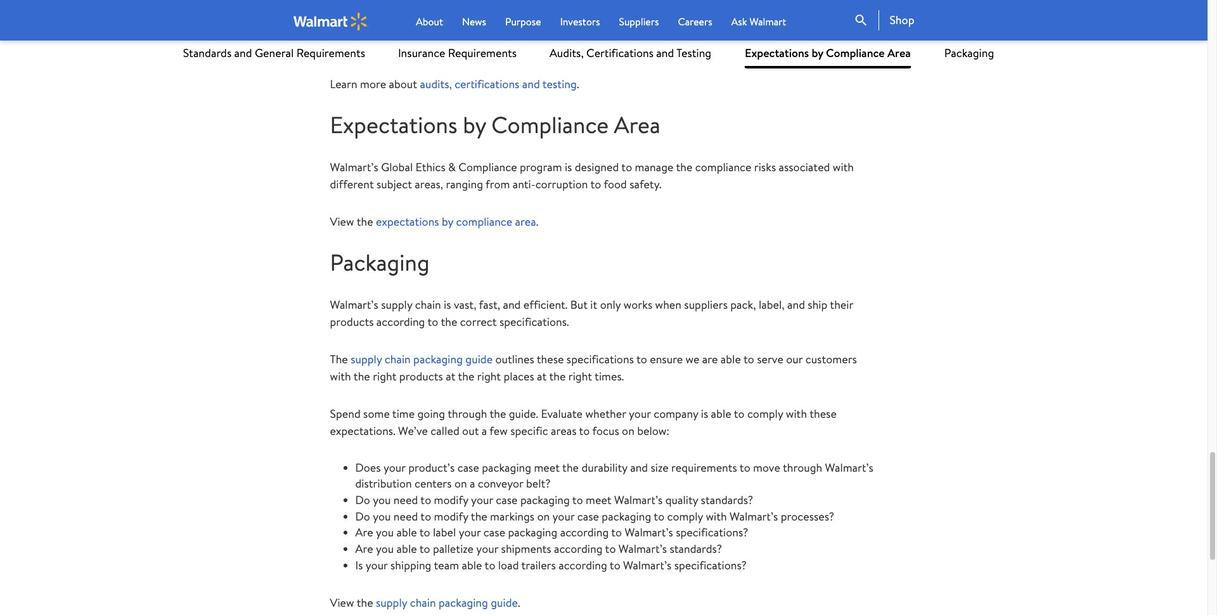 Task type: vqa. For each thing, say whether or not it's contained in the screenshot.
"ABLE" inside the the Spend some time going through the guide. Evaluate whether your company is able to comply with these expectations. We've called out a few specific areas to focus on below:
yes



Task type: describe. For each thing, give the bounding box(es) containing it.
purpose
[[506, 15, 541, 29]]

time
[[393, 406, 415, 422]]

through inside does your product's case packaging meet the durability and size requirements to move through walmart's distribution centers on a conveyor belt? do you need to modify your case packaging to meet walmart's quality standards? do you need to modify the markings on your case packaging to comply with walmart's processes? are you able to label your case packaging according to walmart's specifications? are you able to palletize your shipments according to walmart's standards? is your shipping team able to load trailers according to walmart's specifications?
[[783, 460, 823, 476]]

& inside walmart's global ethics & compliance program is designed to manage the compliance risks associated with different subject areas, ranging from anti-corruption to food safety.
[[448, 159, 456, 175]]

0 vertical spatial guide
[[466, 351, 493, 367]]

is inside spend some time going through the guide. evaluate whether your company is able to comply with these expectations. we've called out a few specific areas to focus on below:
[[701, 406, 709, 422]]

1 vertical spatial area
[[614, 109, 661, 141]]

case up conveyor
[[458, 460, 479, 476]]

ethics
[[416, 159, 446, 175]]

is inside the walmart's supply chain is vast, fast, and efficient. but it only works when suppliers pack, label, and ship their products according to the correct specifications.
[[444, 297, 451, 312]]

conveyor
[[478, 476, 524, 492]]

packaging link
[[945, 38, 995, 69]]

health & wellness product safety responsible sourcing supply chain security
[[356, 7, 521, 55]]

audits,
[[420, 76, 452, 92]]

we've
[[398, 423, 428, 439]]

the supply chain packaging guide
[[330, 351, 493, 367]]

1 horizontal spatial expectations
[[745, 45, 809, 61]]

compliance inside walmart's global ethics & compliance program is designed to manage the compliance risks associated with different subject areas, ranging from anti-corruption to food safety.
[[459, 159, 517, 175]]

1 requirements from the left
[[297, 45, 365, 61]]

case down durability
[[578, 509, 599, 524]]

security
[[422, 39, 463, 55]]

your right is
[[366, 557, 388, 573]]

learn
[[330, 76, 358, 92]]

area
[[515, 214, 536, 230]]

packaging up conveyor
[[482, 460, 532, 476]]

the left places
[[458, 368, 475, 384]]

the left durability
[[563, 460, 579, 476]]

from
[[486, 176, 510, 192]]

comply inside spend some time going through the guide. evaluate whether your company is able to comply with these expectations. we've called out a few specific areas to focus on below:
[[748, 406, 784, 422]]

ask walmart
[[732, 15, 787, 29]]

the inside walmart's global ethics & compliance program is designed to manage the compliance risks associated with different subject areas, ranging from anti-corruption to food safety.
[[676, 159, 693, 175]]

1 modify from the top
[[434, 492, 469, 508]]

quality
[[666, 492, 699, 508]]

1 vertical spatial compliance
[[492, 109, 609, 141]]

able inside spend some time going through the guide. evaluate whether your company is able to comply with these expectations. we've called out a few specific areas to focus on below:
[[711, 406, 732, 422]]

about
[[416, 15, 443, 29]]

with inside does your product's case packaging meet the durability and size requirements to move through walmart's distribution centers on a conveyor belt? do you need to modify your case packaging to meet walmart's quality standards? do you need to modify the markings on your case packaging to comply with walmart's processes? are you able to label your case packaging according to walmart's specifications? are you able to palletize your shipments according to walmart's standards? is your shipping team able to load trailers according to walmart's specifications?
[[706, 509, 727, 524]]

investors
[[561, 15, 600, 29]]

1 horizontal spatial expectations by compliance area
[[745, 45, 911, 61]]

and left ship
[[788, 297, 806, 312]]

1 vertical spatial expectations by compliance area
[[330, 109, 661, 141]]

2 vertical spatial on
[[538, 509, 550, 524]]

but
[[571, 297, 588, 312]]

shipping
[[391, 557, 432, 573]]

to inside the walmart's supply chain is vast, fast, and efficient. but it only works when suppliers pack, label, and ship their products according to the correct specifications.
[[428, 314, 439, 330]]

walmart's global ethics & compliance program is designed to manage the compliance risks associated with different subject areas, ranging from anti-corruption to food safety.
[[330, 159, 854, 192]]

audits,
[[550, 45, 584, 61]]

requirements
[[672, 460, 738, 476]]

responsible
[[356, 23, 414, 39]]

walmart's supply chain is vast, fast, and efficient. but it only works when suppliers pack, label, and ship their products according to the correct specifications.
[[330, 297, 854, 330]]

these inside spend some time going through the guide. evaluate whether your company is able to comply with these expectations. we've called out a few specific areas to focus on below:
[[810, 406, 837, 422]]

the inside spend some time going through the guide. evaluate whether your company is able to comply with these expectations. we've called out a few specific areas to focus on below:
[[490, 406, 506, 422]]

focus
[[593, 423, 620, 439]]

audits, certifications and testing link
[[550, 38, 712, 69]]

safety
[[489, 7, 521, 22]]

processes?
[[781, 509, 835, 524]]

designed
[[575, 159, 619, 175]]

ask
[[732, 15, 748, 29]]

evaluate
[[541, 406, 583, 422]]

2 vertical spatial supply
[[376, 595, 407, 611]]

1 vertical spatial guide
[[491, 595, 518, 611]]

wellness
[[402, 7, 444, 22]]

1 vertical spatial compliance
[[456, 214, 513, 230]]

serve
[[757, 351, 784, 367]]

out
[[462, 423, 479, 439]]

palletize
[[433, 541, 474, 557]]

walmart's inside walmart's global ethics & compliance program is designed to manage the compliance risks associated with different subject areas, ranging from anti-corruption to food safety.
[[330, 159, 379, 175]]

certifications
[[587, 45, 654, 61]]

the inside the walmart's supply chain is vast, fast, and efficient. but it only works when suppliers pack, label, and ship their products according to the correct specifications.
[[441, 314, 458, 330]]

the up evaluate
[[550, 368, 566, 384]]

with inside outlines these specifications to ensure we are able to serve our customers with the right products at the right places at the right times.
[[330, 368, 351, 384]]

0 vertical spatial .
[[577, 76, 579, 92]]

3 right from the left
[[569, 368, 593, 384]]

expectations by compliance area link
[[745, 38, 912, 69]]

risks
[[755, 159, 777, 175]]

. for view the supply chain packaging guide .
[[518, 595, 521, 611]]

correct
[[460, 314, 497, 330]]

0 vertical spatial by
[[812, 45, 824, 61]]

corruption
[[536, 176, 588, 192]]

fast,
[[479, 297, 501, 312]]

going
[[418, 406, 445, 422]]

their
[[831, 297, 854, 312]]

centers
[[415, 476, 452, 492]]

and left general
[[234, 45, 252, 61]]

is inside walmart's global ethics & compliance program is designed to manage the compliance risks associated with different subject areas, ranging from anti-corruption to food safety.
[[565, 159, 572, 175]]

spend some time going through the guide. evaluate whether your company is able to comply with these expectations. we've called out a few specific areas to focus on below:
[[330, 406, 837, 439]]

guide.
[[509, 406, 539, 422]]

products inside outlines these specifications to ensure we are able to serve our customers with the right products at the right places at the right times.
[[399, 368, 443, 384]]

your up distribution
[[384, 460, 406, 476]]

specifications
[[567, 351, 634, 367]]

subject
[[377, 176, 412, 192]]

investors button
[[561, 14, 600, 29]]

supply
[[356, 39, 388, 55]]

suppliers button
[[619, 14, 659, 29]]

food
[[604, 176, 627, 192]]

program
[[520, 159, 562, 175]]

the down is
[[357, 595, 373, 611]]

suppliers
[[685, 297, 728, 312]]

your up load
[[477, 541, 499, 557]]

does your product's case packaging meet the durability and size requirements to move through walmart's distribution centers on a conveyor belt? do you need to modify your case packaging to meet walmart's quality standards? do you need to modify the markings on your case packaging to comply with walmart's processes? are you able to label your case packaging according to walmart's specifications? are you able to palletize your shipments according to walmart's standards? is your shipping team able to load trailers according to walmart's specifications?
[[356, 460, 874, 573]]

it
[[591, 297, 598, 312]]

these inside outlines these specifications to ensure we are able to serve our customers with the right products at the right places at the right times.
[[537, 351, 564, 367]]

1 vertical spatial packaging
[[330, 247, 430, 279]]

expectations
[[376, 214, 439, 230]]

sourcing
[[417, 23, 461, 39]]

specifications.
[[500, 314, 569, 330]]

spend
[[330, 406, 361, 422]]

and left testing
[[657, 45, 674, 61]]

view for view the expectations by compliance area .
[[330, 214, 354, 230]]

efficient.
[[524, 297, 568, 312]]

compliance inside walmart's global ethics & compliance program is designed to manage the compliance risks associated with different subject areas, ranging from anti-corruption to food safety.
[[696, 159, 752, 175]]

below:
[[638, 423, 670, 439]]

and left the testing
[[522, 76, 540, 92]]

manage
[[635, 159, 674, 175]]

a inside spend some time going through the guide. evaluate whether your company is able to comply with these expectations. we've called out a few specific areas to focus on below:
[[482, 423, 487, 439]]

move
[[754, 460, 781, 476]]

with inside spend some time going through the guide. evaluate whether your company is able to comply with these expectations. we've called out a few specific areas to focus on below:
[[786, 406, 808, 422]]

case down markings
[[484, 525, 506, 541]]

2 at from the left
[[537, 368, 547, 384]]

through inside spend some time going through the guide. evaluate whether your company is able to comply with these expectations. we've called out a few specific areas to focus on below:
[[448, 406, 487, 422]]

2 requirements from the left
[[448, 45, 517, 61]]

able inside outlines these specifications to ensure we are able to serve our customers with the right products at the right places at the right times.
[[721, 351, 741, 367]]

company
[[654, 406, 699, 422]]

insurance requirements link
[[398, 38, 517, 69]]

our
[[787, 351, 803, 367]]

some
[[364, 406, 390, 422]]

packaging down durability
[[602, 509, 652, 524]]

walmart
[[750, 15, 787, 29]]

expectations by compliance area link
[[376, 214, 536, 230]]

1 vertical spatial standards?
[[670, 541, 723, 557]]

case up markings
[[496, 492, 518, 508]]

home image
[[293, 12, 369, 30]]



Task type: locate. For each thing, give the bounding box(es) containing it.
packaging up 'shipments'
[[508, 525, 558, 541]]

comply inside does your product's case packaging meet the durability and size requirements to move through walmart's distribution centers on a conveyor belt? do you need to modify your case packaging to meet walmart's quality standards? do you need to modify the markings on your case packaging to comply with walmart's processes? are you able to label your case packaging according to walmart's specifications? are you able to palletize your shipments according to walmart's standards? is your shipping team able to load trailers according to walmart's specifications?
[[668, 509, 704, 524]]

right left places
[[477, 368, 501, 384]]

supply chain packaging guide link for packaging
[[351, 351, 493, 367]]

supply down "shipping"
[[376, 595, 407, 611]]

1 are from the top
[[356, 525, 373, 541]]

you
[[373, 492, 391, 508], [373, 509, 391, 524], [376, 525, 394, 541], [376, 541, 394, 557]]

2 do from the top
[[356, 509, 370, 524]]

called
[[431, 423, 460, 439]]

and right fast,
[[503, 297, 521, 312]]

1 vertical spatial specifications?
[[675, 557, 747, 573]]

guide down load
[[491, 595, 518, 611]]

. for view the expectations by compliance area .
[[536, 214, 539, 230]]

1 at from the left
[[446, 368, 456, 384]]

area up the manage
[[614, 109, 661, 141]]

through up the out
[[448, 406, 487, 422]]

0 vertical spatial products
[[330, 314, 374, 330]]

these down customers
[[810, 406, 837, 422]]

chain
[[415, 297, 441, 312], [385, 351, 411, 367], [410, 595, 436, 611]]

1 vertical spatial are
[[356, 541, 373, 557]]

supply chain packaging guide link down team
[[376, 595, 518, 611]]

your
[[629, 406, 651, 422], [384, 460, 406, 476], [471, 492, 494, 508], [553, 509, 575, 524], [459, 525, 481, 541], [477, 541, 499, 557], [366, 557, 388, 573]]

comply
[[748, 406, 784, 422], [668, 509, 704, 524]]

0 vertical spatial compliance
[[696, 159, 752, 175]]

your up palletize
[[459, 525, 481, 541]]

compliance
[[827, 45, 885, 61], [492, 109, 609, 141], [459, 159, 517, 175]]

customers
[[806, 351, 858, 367]]

about button
[[416, 14, 443, 29]]

with right associated
[[833, 159, 854, 175]]

0 horizontal spatial is
[[444, 297, 451, 312]]

suppliers
[[619, 15, 659, 29]]

1 vertical spatial is
[[444, 297, 451, 312]]

ranging
[[446, 176, 483, 192]]

the up few at the bottom of page
[[490, 406, 506, 422]]

insurance
[[398, 45, 446, 61]]

supply inside the walmart's supply chain is vast, fast, and efficient. but it only works when suppliers pack, label, and ship their products according to the correct specifications.
[[381, 297, 413, 312]]

distribution
[[356, 476, 412, 492]]

0 horizontal spatial expectations
[[330, 109, 458, 141]]

1 vertical spatial these
[[810, 406, 837, 422]]

these right outlines
[[537, 351, 564, 367]]

standards? down 'requirements'
[[701, 492, 754, 508]]

compliance left risks on the top right of the page
[[696, 159, 752, 175]]

1 vertical spatial on
[[455, 476, 467, 492]]

specific
[[511, 423, 549, 439]]

0 horizontal spatial comply
[[668, 509, 704, 524]]

1 do from the top
[[356, 492, 370, 508]]

0 vertical spatial on
[[622, 423, 635, 439]]

only
[[600, 297, 621, 312]]

1 right from the left
[[373, 368, 397, 384]]

1 horizontal spatial compliance
[[696, 159, 752, 175]]

modify up the 'label' on the left of the page
[[434, 509, 469, 524]]

modify down the centers on the left bottom of the page
[[434, 492, 469, 508]]

packaging down belt?
[[521, 492, 570, 508]]

chain left the 'vast,'
[[415, 297, 441, 312]]

0 vertical spatial through
[[448, 406, 487, 422]]

0 horizontal spatial .
[[518, 595, 521, 611]]

at right places
[[537, 368, 547, 384]]

supply up the supply chain packaging guide
[[381, 297, 413, 312]]

walmart's inside the walmart's supply chain is vast, fast, and efficient. but it only works when suppliers pack, label, and ship their products according to the correct specifications.
[[330, 297, 379, 312]]

0 vertical spatial packaging
[[945, 45, 995, 61]]

products inside the walmart's supply chain is vast, fast, and efficient. but it only works when suppliers pack, label, and ship their products according to the correct specifications.
[[330, 314, 374, 330]]

certifications
[[455, 76, 520, 92]]

right down specifications
[[569, 368, 593, 384]]

compliance down the testing
[[492, 109, 609, 141]]

learn more about audits, certifications and testing .
[[330, 76, 579, 92]]

0 horizontal spatial through
[[448, 406, 487, 422]]

& inside health & wellness product safety responsible sourcing supply chain security
[[391, 7, 399, 22]]

the
[[676, 159, 693, 175], [357, 214, 373, 230], [441, 314, 458, 330], [354, 368, 370, 384], [458, 368, 475, 384], [550, 368, 566, 384], [490, 406, 506, 422], [563, 460, 579, 476], [471, 509, 488, 524], [357, 595, 373, 611]]

expectations.
[[330, 423, 396, 439]]

products up the
[[330, 314, 374, 330]]

0 horizontal spatial at
[[446, 368, 456, 384]]

1 horizontal spatial meet
[[586, 492, 612, 508]]

1 horizontal spatial products
[[399, 368, 443, 384]]

size
[[651, 460, 669, 476]]

ship
[[808, 297, 828, 312]]

whether
[[586, 406, 627, 422]]

1 horizontal spatial by
[[463, 109, 486, 141]]

2 horizontal spatial right
[[569, 368, 593, 384]]

view
[[330, 214, 354, 230], [330, 595, 354, 611]]

1 vertical spatial through
[[783, 460, 823, 476]]

1 horizontal spatial is
[[565, 159, 572, 175]]

0 vertical spatial area
[[888, 45, 911, 61]]

with down our
[[786, 406, 808, 422]]

the left markings
[[471, 509, 488, 524]]

your up 'below:'
[[629, 406, 651, 422]]

& up ranging
[[448, 159, 456, 175]]

shop link
[[879, 10, 915, 30]]

packaging up going
[[414, 351, 463, 367]]

0 horizontal spatial meet
[[534, 460, 560, 476]]

area down shop link
[[888, 45, 911, 61]]

0 vertical spatial meet
[[534, 460, 560, 476]]

on right markings
[[538, 509, 550, 524]]

1 horizontal spatial packaging
[[945, 45, 995, 61]]

2 horizontal spatial .
[[577, 76, 579, 92]]

areas
[[551, 423, 577, 439]]

on inside spend some time going through the guide. evaluate whether your company is able to comply with these expectations. we've called out a few specific areas to focus on below:
[[622, 423, 635, 439]]

1 horizontal spatial at
[[537, 368, 547, 384]]

requirements down home image
[[297, 45, 365, 61]]

0 horizontal spatial requirements
[[297, 45, 365, 61]]

1 vertical spatial expectations
[[330, 109, 458, 141]]

times.
[[595, 368, 624, 384]]

supply chain packaging guide link
[[351, 351, 493, 367], [376, 595, 518, 611]]

compliance up from
[[459, 159, 517, 175]]

0 horizontal spatial area
[[614, 109, 661, 141]]

requirements
[[297, 45, 365, 61], [448, 45, 517, 61]]

0 vertical spatial view
[[330, 214, 354, 230]]

1 horizontal spatial on
[[538, 509, 550, 524]]

your down conveyor
[[471, 492, 494, 508]]

1 vertical spatial .
[[536, 214, 539, 230]]

2 vertical spatial chain
[[410, 595, 436, 611]]

guide left outlines
[[466, 351, 493, 367]]

2 horizontal spatial by
[[812, 45, 824, 61]]

.
[[577, 76, 579, 92], [536, 214, 539, 230], [518, 595, 521, 611]]

2 modify from the top
[[434, 509, 469, 524]]

purpose button
[[506, 14, 541, 29]]

supply for walmart's
[[381, 297, 413, 312]]

right down the supply chain packaging guide
[[373, 368, 397, 384]]

chain for packaging
[[385, 351, 411, 367]]

is right company
[[701, 406, 709, 422]]

1 vertical spatial a
[[470, 476, 475, 492]]

products
[[330, 314, 374, 330], [399, 368, 443, 384]]

0 horizontal spatial on
[[455, 476, 467, 492]]

with inside walmart's global ethics & compliance program is designed to manage the compliance risks associated with different subject areas, ranging from anti-corruption to food safety.
[[833, 159, 854, 175]]

more
[[360, 76, 386, 92]]

1 horizontal spatial a
[[482, 423, 487, 439]]

0 vertical spatial expectations
[[745, 45, 809, 61]]

0 horizontal spatial &
[[391, 7, 399, 22]]

is
[[356, 557, 363, 573]]

load
[[498, 557, 519, 573]]

news button
[[462, 14, 487, 29]]

chain up time
[[385, 351, 411, 367]]

a right the out
[[482, 423, 487, 439]]

1 horizontal spatial requirements
[[448, 45, 517, 61]]

a inside does your product's case packaging meet the durability and size requirements to move through walmart's distribution centers on a conveyor belt? do you need to modify your case packaging to meet walmart's quality standards? do you need to modify the markings on your case packaging to comply with walmart's processes? are you able to label your case packaging according to walmart's specifications? are you able to palletize your shipments according to walmart's standards? is your shipping team able to load trailers according to walmart's specifications?
[[470, 476, 475, 492]]

few
[[490, 423, 508, 439]]

careers link
[[678, 14, 713, 29]]

. down audits,
[[577, 76, 579, 92]]

a
[[482, 423, 487, 439], [470, 476, 475, 492]]

chain inside the walmart's supply chain is vast, fast, and efficient. but it only works when suppliers pack, label, and ship their products according to the correct specifications.
[[415, 297, 441, 312]]

expectations down about
[[330, 109, 458, 141]]

your inside spend some time going through the guide. evaluate whether your company is able to comply with these expectations. we've called out a few specific areas to focus on below:
[[629, 406, 651, 422]]

news
[[462, 15, 487, 29]]

search
[[854, 13, 869, 28]]

through right move
[[783, 460, 823, 476]]

2 view from the top
[[330, 595, 354, 611]]

&
[[391, 7, 399, 22], [448, 159, 456, 175]]

walmart's
[[330, 159, 379, 175], [330, 297, 379, 312], [826, 460, 874, 476], [615, 492, 663, 508], [730, 509, 779, 524], [625, 525, 674, 541], [619, 541, 667, 557], [624, 557, 672, 573]]

0 vertical spatial are
[[356, 525, 373, 541]]

1 horizontal spatial comply
[[748, 406, 784, 422]]

specifications?
[[676, 525, 749, 541], [675, 557, 747, 573]]

supply chain packaging guide link for chain
[[376, 595, 518, 611]]

0 horizontal spatial right
[[373, 368, 397, 384]]

0 horizontal spatial expectations by compliance area
[[330, 109, 661, 141]]

on right focus
[[622, 423, 635, 439]]

according inside the walmart's supply chain is vast, fast, and efficient. but it only works when suppliers pack, label, and ship their products according to the correct specifications.
[[377, 314, 425, 330]]

1 vertical spatial meet
[[586, 492, 612, 508]]

meet down durability
[[586, 492, 612, 508]]

comply down 'quality'
[[668, 509, 704, 524]]

2 need from the top
[[394, 509, 418, 524]]

the down the 'vast,'
[[441, 314, 458, 330]]

0 vertical spatial a
[[482, 423, 487, 439]]

0 vertical spatial supply
[[381, 297, 413, 312]]

0 vertical spatial supply chain packaging guide link
[[351, 351, 493, 367]]

audits, certifications and testing link
[[420, 76, 577, 92]]

and inside does your product's case packaging meet the durability and size requirements to move through walmart's distribution centers on a conveyor belt? do you need to modify your case packaging to meet walmart's quality standards? do you need to modify the markings on your case packaging to comply with walmart's processes? are you able to label your case packaging according to walmart's specifications? are you able to palletize your shipments according to walmart's standards? is your shipping team able to load trailers according to walmart's specifications?
[[631, 460, 648, 476]]

1 vertical spatial supply
[[351, 351, 382, 367]]

standards?
[[701, 492, 754, 508], [670, 541, 723, 557]]

view for view the supply chain packaging guide .
[[330, 595, 354, 611]]

we
[[686, 351, 700, 367]]

supply right the
[[351, 351, 382, 367]]

supply for the
[[351, 351, 382, 367]]

2 are from the top
[[356, 541, 373, 557]]

2 right from the left
[[477, 368, 501, 384]]

compliance down from
[[456, 214, 513, 230]]

standards? down 'quality'
[[670, 541, 723, 557]]

compliance down search
[[827, 45, 885, 61]]

2 vertical spatial .
[[518, 595, 521, 611]]

and
[[234, 45, 252, 61], [657, 45, 674, 61], [522, 76, 540, 92], [503, 297, 521, 312], [788, 297, 806, 312], [631, 460, 648, 476]]

health
[[356, 7, 389, 22]]

do
[[356, 492, 370, 508], [356, 509, 370, 524]]

0 horizontal spatial products
[[330, 314, 374, 330]]

does
[[356, 460, 381, 476]]

different
[[330, 176, 374, 192]]

comply up move
[[748, 406, 784, 422]]

supply
[[381, 297, 413, 312], [351, 351, 382, 367], [376, 595, 407, 611]]

is up the corruption at the left of page
[[565, 159, 572, 175]]

0 horizontal spatial these
[[537, 351, 564, 367]]

the
[[330, 351, 348, 367]]

1 horizontal spatial .
[[536, 214, 539, 230]]

with down 'requirements'
[[706, 509, 727, 524]]

places
[[504, 368, 535, 384]]

1 vertical spatial by
[[463, 109, 486, 141]]

product
[[447, 7, 487, 22]]

1 horizontal spatial &
[[448, 159, 456, 175]]

the right the manage
[[676, 159, 693, 175]]

outlines these specifications to ensure we are able to serve our customers with the right products at the right places at the right times.
[[330, 351, 858, 384]]

expectations down walmart
[[745, 45, 809, 61]]

2 vertical spatial compliance
[[459, 159, 517, 175]]

0 vertical spatial compliance
[[827, 45, 885, 61]]

0 vertical spatial specifications?
[[676, 525, 749, 541]]

2 vertical spatial by
[[442, 214, 454, 230]]

2 horizontal spatial on
[[622, 423, 635, 439]]

area
[[888, 45, 911, 61], [614, 109, 661, 141]]

1 need from the top
[[394, 492, 418, 508]]

1 horizontal spatial these
[[810, 406, 837, 422]]

0 vertical spatial standards?
[[701, 492, 754, 508]]

testing
[[543, 76, 577, 92]]

requirements up certifications
[[448, 45, 517, 61]]

1 vertical spatial comply
[[668, 509, 704, 524]]

on right the centers on the left bottom of the page
[[455, 476, 467, 492]]

expectations by compliance area down search
[[745, 45, 911, 61]]

1 vertical spatial chain
[[385, 351, 411, 367]]

is left the 'vast,'
[[444, 297, 451, 312]]

at down the supply chain packaging guide
[[446, 368, 456, 384]]

audits, certifications and testing
[[550, 45, 712, 61]]

markings
[[490, 509, 535, 524]]

0 vertical spatial chain
[[415, 297, 441, 312]]

team
[[434, 557, 459, 573]]

testing
[[677, 45, 712, 61]]

meet
[[534, 460, 560, 476], [586, 492, 612, 508]]

1 horizontal spatial through
[[783, 460, 823, 476]]

ensure
[[650, 351, 683, 367]]

0 vertical spatial &
[[391, 7, 399, 22]]

1 vertical spatial products
[[399, 368, 443, 384]]

expectations by compliance area down audits, certifications and testing link
[[330, 109, 661, 141]]

your right markings
[[553, 509, 575, 524]]

about
[[389, 76, 417, 92]]

2 vertical spatial is
[[701, 406, 709, 422]]

chain down "shipping"
[[410, 595, 436, 611]]

0 vertical spatial these
[[537, 351, 564, 367]]

chain for is
[[415, 297, 441, 312]]

1 vertical spatial supply chain packaging guide link
[[376, 595, 518, 611]]

0 vertical spatial is
[[565, 159, 572, 175]]

careers
[[678, 15, 713, 29]]

0 horizontal spatial packaging
[[330, 247, 430, 279]]

is
[[565, 159, 572, 175], [444, 297, 451, 312], [701, 406, 709, 422]]

0 vertical spatial expectations by compliance area
[[745, 45, 911, 61]]

1 horizontal spatial area
[[888, 45, 911, 61]]

1 view from the top
[[330, 214, 354, 230]]

1 vertical spatial view
[[330, 595, 354, 611]]

a left conveyor
[[470, 476, 475, 492]]

0 horizontal spatial a
[[470, 476, 475, 492]]

modify
[[434, 492, 469, 508], [434, 509, 469, 524]]

. down the corruption at the left of page
[[536, 214, 539, 230]]

supply chain packaging guide link up going
[[351, 351, 493, 367]]

products down the supply chain packaging guide
[[399, 368, 443, 384]]

1 horizontal spatial right
[[477, 368, 501, 384]]

. down load
[[518, 595, 521, 611]]

with down the
[[330, 368, 351, 384]]

the up some
[[354, 368, 370, 384]]

2 horizontal spatial is
[[701, 406, 709, 422]]

expectations by compliance area
[[745, 45, 911, 61], [330, 109, 661, 141]]

packaging down team
[[439, 595, 488, 611]]

1 vertical spatial &
[[448, 159, 456, 175]]

meet up belt?
[[534, 460, 560, 476]]

and left 'size'
[[631, 460, 648, 476]]

the down different
[[357, 214, 373, 230]]

0 vertical spatial comply
[[748, 406, 784, 422]]

0 horizontal spatial by
[[442, 214, 454, 230]]

& up responsible
[[391, 7, 399, 22]]

shipments
[[501, 541, 552, 557]]

are
[[703, 351, 718, 367]]

0 horizontal spatial compliance
[[456, 214, 513, 230]]



